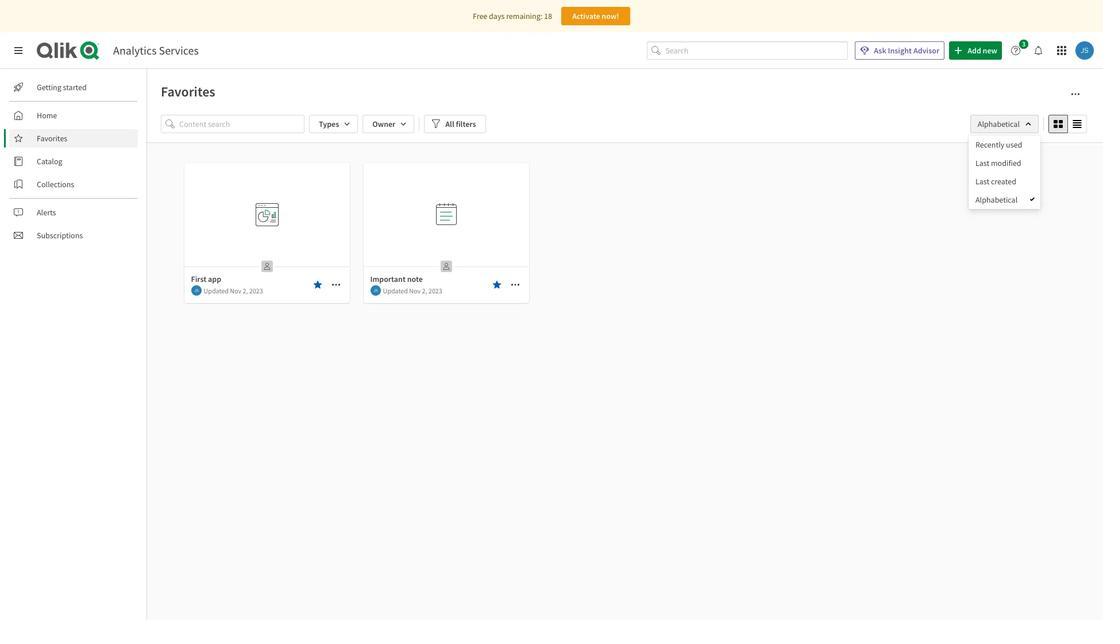 Task type: locate. For each thing, give the bounding box(es) containing it.
last inside "option"
[[976, 177, 990, 187]]

list box inside filters region
[[969, 136, 1041, 209]]

0 vertical spatial last
[[976, 158, 990, 168]]

0 horizontal spatial updated
[[204, 287, 229, 295]]

1 horizontal spatial 2,
[[422, 287, 427, 295]]

jacob simon element
[[191, 286, 202, 296], [371, 286, 381, 296]]

alphabetical inside field
[[978, 119, 1020, 129]]

1 personal element from the left
[[258, 258, 276, 276]]

collections
[[37, 179, 74, 190]]

1 vertical spatial alphabetical
[[976, 195, 1018, 205]]

last
[[976, 158, 990, 168], [976, 177, 990, 187]]

alphabetical down last created on the top right of the page
[[976, 195, 1018, 205]]

updated nov 2, 2023 down note
[[383, 287, 443, 295]]

updated down app
[[204, 287, 229, 295]]

2023 for important note
[[429, 287, 443, 295]]

advisor
[[914, 45, 940, 56]]

0 vertical spatial alphabetical
[[978, 119, 1020, 129]]

1 updated from the left
[[204, 287, 229, 295]]

alphabetical up recently used
[[978, 119, 1020, 129]]

nov down note
[[410, 287, 421, 295]]

nov for note
[[410, 287, 421, 295]]

0 vertical spatial favorites
[[161, 83, 215, 101]]

favorites link
[[9, 129, 138, 148]]

favorites up the catalog
[[37, 133, 67, 144]]

list box containing recently used
[[969, 136, 1041, 209]]

last down recently at the right top
[[976, 158, 990, 168]]

jacob simon element down first
[[191, 286, 202, 296]]

used
[[1007, 140, 1023, 150]]

updated nov 2, 2023 down app
[[204, 287, 263, 295]]

2,
[[243, 287, 248, 295], [422, 287, 427, 295]]

1 last from the top
[[976, 158, 990, 168]]

1 horizontal spatial updated
[[383, 287, 408, 295]]

0 horizontal spatial favorites
[[37, 133, 67, 144]]

favorites inside 'link'
[[37, 133, 67, 144]]

2, right jacob simon image
[[243, 287, 248, 295]]

nov right jacob simon image
[[230, 287, 242, 295]]

0 horizontal spatial jacob simon element
[[191, 286, 202, 296]]

favorites down services
[[161, 83, 215, 101]]

important note
[[371, 274, 423, 285]]

alphabetical option
[[969, 191, 1041, 209]]

18
[[544, 11, 552, 21]]

personal element right app
[[258, 258, 276, 276]]

filters region
[[0, 0, 1104, 621]]

personal element right note
[[437, 258, 456, 276]]

recently
[[976, 140, 1005, 150]]

navigation pane element
[[0, 74, 147, 250]]

1 vertical spatial last
[[976, 177, 990, 187]]

getting started link
[[9, 78, 138, 97]]

personal element for important note
[[437, 258, 456, 276]]

1 2023 from the left
[[249, 287, 263, 295]]

last inside option
[[976, 158, 990, 168]]

jacob simon element for first
[[191, 286, 202, 296]]

remove from favorites image
[[313, 281, 322, 290]]

2 nov from the left
[[410, 287, 421, 295]]

updated
[[204, 287, 229, 295], [383, 287, 408, 295]]

0 horizontal spatial nov
[[230, 287, 242, 295]]

2 personal element from the left
[[437, 258, 456, 276]]

last modified option
[[969, 154, 1041, 172]]

first app
[[191, 274, 221, 285]]

1 horizontal spatial nov
[[410, 287, 421, 295]]

analytics
[[113, 43, 157, 57]]

created
[[992, 177, 1017, 187]]

1 horizontal spatial personal element
[[437, 258, 456, 276]]

nov
[[230, 287, 242, 295], [410, 287, 421, 295]]

1 updated nov 2, 2023 from the left
[[204, 287, 263, 295]]

2023 for first app
[[249, 287, 263, 295]]

modified
[[992, 158, 1022, 168]]

updated nov 2, 2023 for app
[[204, 287, 263, 295]]

2, down note
[[422, 287, 427, 295]]

updated down important note
[[383, 287, 408, 295]]

collections link
[[9, 175, 138, 194]]

1 horizontal spatial updated nov 2, 2023
[[383, 287, 443, 295]]

important
[[371, 274, 406, 285]]

alerts link
[[9, 204, 138, 222]]

alphabetical for alphabetical option
[[976, 195, 1018, 205]]

1 nov from the left
[[230, 287, 242, 295]]

0 horizontal spatial updated nov 2, 2023
[[204, 287, 263, 295]]

1 vertical spatial favorites
[[37, 133, 67, 144]]

1 horizontal spatial jacob simon element
[[371, 286, 381, 296]]

1 jacob simon element from the left
[[191, 286, 202, 296]]

1 2, from the left
[[243, 287, 248, 295]]

Search text field
[[666, 41, 849, 60]]

2 updated from the left
[[383, 287, 408, 295]]

last modified
[[976, 158, 1022, 168]]

alphabetical
[[978, 119, 1020, 129], [976, 195, 1018, 205]]

first
[[191, 274, 207, 285]]

2023
[[249, 287, 263, 295], [429, 287, 443, 295]]

recently used option
[[969, 136, 1041, 154]]

2 last from the top
[[976, 177, 990, 187]]

close sidebar menu image
[[14, 46, 23, 55]]

alphabetical inside option
[[976, 195, 1018, 205]]

favorites
[[161, 83, 215, 101], [37, 133, 67, 144]]

0 horizontal spatial 2023
[[249, 287, 263, 295]]

2 jacob simon element from the left
[[371, 286, 381, 296]]

0 horizontal spatial 2,
[[243, 287, 248, 295]]

0 horizontal spatial personal element
[[258, 258, 276, 276]]

personal element
[[258, 258, 276, 276], [437, 258, 456, 276]]

remove from favorites image
[[492, 281, 502, 290]]

updated for note
[[383, 287, 408, 295]]

2 updated nov 2, 2023 from the left
[[383, 287, 443, 295]]

list box
[[969, 136, 1041, 209]]

jacob simon element for important
[[371, 286, 381, 296]]

updated nov 2, 2023
[[204, 287, 263, 295], [383, 287, 443, 295]]

jacob simon image
[[191, 286, 202, 296]]

jacob simon element down important
[[371, 286, 381, 296]]

now!
[[602, 11, 620, 21]]

jacob simon image
[[371, 286, 381, 296]]

home
[[37, 110, 57, 121]]

activate now!
[[573, 11, 620, 21]]

2 2, from the left
[[422, 287, 427, 295]]

2 2023 from the left
[[429, 287, 443, 295]]

ask
[[875, 45, 887, 56]]

1 horizontal spatial 2023
[[429, 287, 443, 295]]

last left "created"
[[976, 177, 990, 187]]



Task type: vqa. For each thing, say whether or not it's contained in the screenshot.
all filters "Dropdown Button"
no



Task type: describe. For each thing, give the bounding box(es) containing it.
last for last created
[[976, 177, 990, 187]]

catalog
[[37, 156, 62, 167]]

free
[[473, 11, 488, 21]]

catalog link
[[9, 152, 138, 171]]

1 horizontal spatial favorites
[[161, 83, 215, 101]]

activate now! link
[[562, 7, 631, 25]]

updated nov 2, 2023 for note
[[383, 287, 443, 295]]

subscriptions
[[37, 231, 83, 241]]

days
[[489, 11, 505, 21]]

app
[[208, 274, 221, 285]]

2, for note
[[422, 287, 427, 295]]

recently used
[[976, 140, 1023, 150]]

analytics services
[[113, 43, 199, 57]]

nov for app
[[230, 287, 242, 295]]

remaining:
[[507, 11, 543, 21]]

getting started
[[37, 82, 87, 93]]

alphabetical for alphabetical field
[[978, 119, 1020, 129]]

ask insight advisor
[[875, 45, 940, 56]]

switch view group
[[1049, 115, 1088, 133]]

last for last modified
[[976, 158, 990, 168]]

free days remaining: 18
[[473, 11, 552, 21]]

alerts
[[37, 208, 56, 218]]

Alphabetical field
[[971, 115, 1039, 133]]

insight
[[889, 45, 912, 56]]

analytics services element
[[113, 43, 199, 57]]

subscriptions link
[[9, 227, 138, 245]]

ask insight advisor button
[[856, 41, 945, 60]]

getting
[[37, 82, 61, 93]]

searchbar element
[[648, 41, 849, 60]]

note
[[407, 274, 423, 285]]

2, for app
[[243, 287, 248, 295]]

updated for app
[[204, 287, 229, 295]]

personal element for first app
[[258, 258, 276, 276]]

Content search text field
[[179, 115, 305, 133]]

last created option
[[969, 172, 1041, 191]]

started
[[63, 82, 87, 93]]

services
[[159, 43, 199, 57]]

last created
[[976, 177, 1017, 187]]

activate
[[573, 11, 601, 21]]

home link
[[9, 106, 138, 125]]



